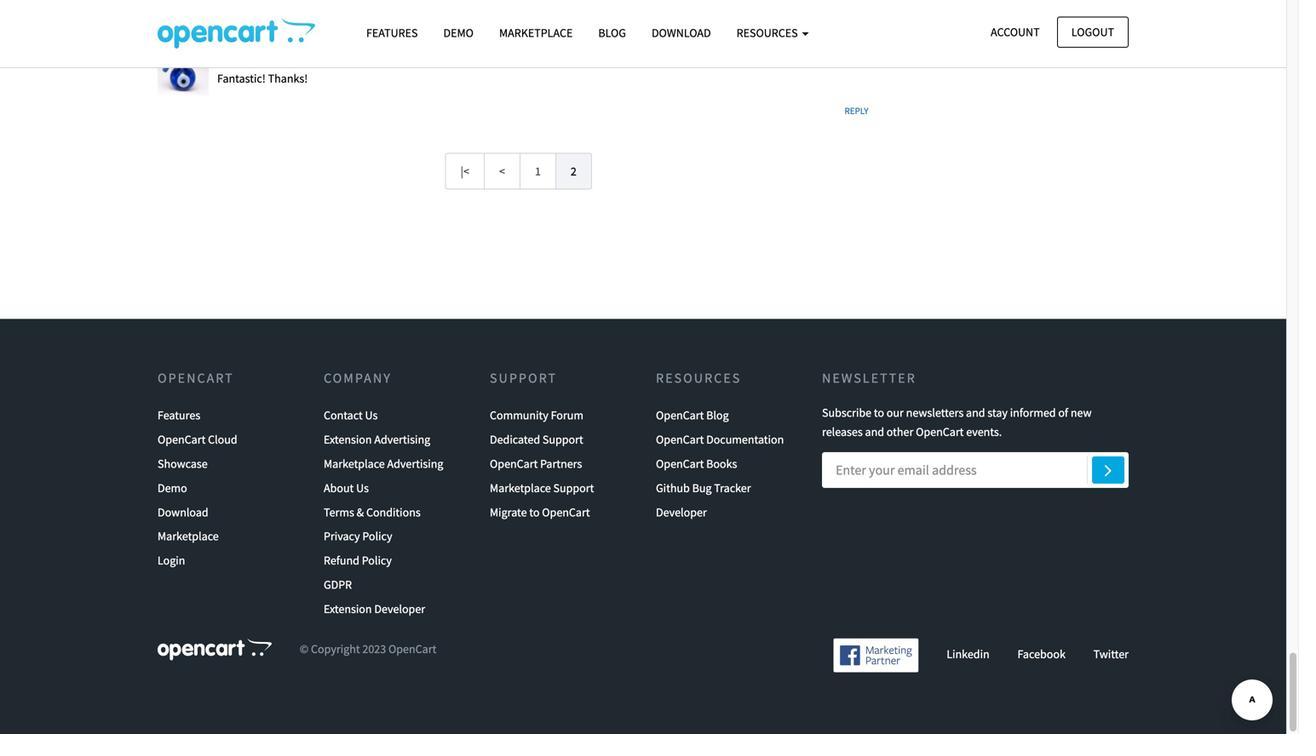 Task type: describe. For each thing, give the bounding box(es) containing it.
luckyeye
[[217, 48, 266, 63]]

thanks!
[[268, 71, 308, 86]]

gdpr
[[324, 577, 352, 593]]

us for about us
[[356, 480, 369, 496]]

opencart documentation link
[[656, 428, 784, 452]]

1
[[535, 164, 541, 179]]

community forum link
[[490, 404, 584, 428]]

terms & conditions
[[324, 505, 421, 520]]

ago
[[315, 48, 333, 63]]

0 horizontal spatial demo link
[[158, 476, 187, 500]]

marketplace inside 'link'
[[490, 480, 551, 496]]

other
[[887, 424, 914, 440]]

facebook marketing partner image
[[834, 638, 919, 673]]

subscribe to our newsletters and stay informed of new releases and other opencart events.
[[822, 405, 1092, 440]]

cloud
[[208, 432, 237, 447]]

reply
[[845, 105, 869, 117]]

twitter link
[[1094, 647, 1129, 662]]

features link for opencart cloud
[[158, 404, 200, 428]]

showcase link
[[158, 452, 208, 476]]

policy for privacy policy
[[362, 529, 392, 544]]

extension for extension advertising
[[324, 432, 372, 447]]

privacy policy
[[324, 529, 392, 544]]

6 years ago
[[278, 48, 333, 63]]

©
[[300, 642, 309, 657]]

luckyeye image
[[158, 46, 209, 97]]

0 horizontal spatial and
[[865, 424, 884, 440]]

marketplace up login
[[158, 529, 219, 544]]

opencart books
[[656, 456, 737, 472]]

about us link
[[324, 476, 369, 500]]

1 horizontal spatial demo
[[444, 25, 474, 40]]

bug
[[692, 480, 712, 496]]

0 horizontal spatial demo
[[158, 480, 187, 496]]

of
[[1059, 405, 1069, 421]]

github bug tracker link
[[656, 476, 751, 500]]

linkedin link
[[947, 647, 990, 662]]

releases
[[822, 424, 863, 440]]

migrate
[[490, 505, 527, 520]]

features for demo
[[366, 25, 418, 40]]

&
[[357, 505, 364, 520]]

opencart partners link
[[490, 452, 582, 476]]

informed
[[1010, 405, 1056, 421]]

marketplace advertising link
[[324, 452, 443, 476]]

opencart blog link
[[656, 404, 729, 428]]

refund policy
[[324, 553, 392, 568]]

policy for refund policy
[[362, 553, 392, 568]]

logout link
[[1057, 17, 1129, 48]]

to for subscribe
[[874, 405, 884, 421]]

extension developer link
[[324, 597, 425, 621]]

marketplace advertising
[[324, 456, 443, 472]]

opencart documentation
[[656, 432, 784, 447]]

advertising for extension advertising
[[374, 432, 430, 447]]

marketplace up about us
[[324, 456, 385, 472]]

resources link
[[724, 18, 822, 48]]

1 horizontal spatial and
[[966, 405, 985, 421]]

company
[[324, 370, 392, 387]]

showcase
[[158, 456, 208, 472]]

opencart books link
[[656, 452, 737, 476]]

refund
[[324, 553, 360, 568]]

opencart for opencart
[[158, 370, 234, 387]]

features link for demo
[[354, 18, 431, 48]]

opencart for opencart cloud
[[158, 432, 206, 447]]

0 vertical spatial resources
[[737, 25, 800, 40]]

<
[[499, 164, 505, 179]]

features for opencart cloud
[[158, 408, 200, 423]]

login
[[158, 553, 185, 568]]

migrate to opencart
[[490, 505, 590, 520]]

marketplace support link
[[490, 476, 594, 500]]

contact us link
[[324, 404, 378, 428]]

account
[[991, 24, 1040, 40]]

opencart cloud link
[[158, 428, 237, 452]]

github bug tracker
[[656, 480, 751, 496]]

years
[[286, 48, 312, 63]]

dedicated support
[[490, 432, 583, 447]]

< link
[[484, 153, 521, 190]]

events.
[[966, 424, 1002, 440]]

us for contact us
[[365, 408, 378, 423]]



Task type: vqa. For each thing, say whether or not it's contained in the screenshot.
the bottommost Developer
yes



Task type: locate. For each thing, give the bounding box(es) containing it.
support up partners
[[543, 432, 583, 447]]

download for blog
[[652, 25, 711, 40]]

extension advertising
[[324, 432, 430, 447]]

1 vertical spatial developer
[[374, 601, 425, 617]]

new
[[1071, 405, 1092, 421]]

partners
[[540, 456, 582, 472]]

1 vertical spatial demo
[[158, 480, 187, 496]]

download link for demo
[[158, 500, 208, 525]]

download for demo
[[158, 505, 208, 520]]

0 horizontal spatial blog
[[598, 25, 626, 40]]

1 vertical spatial policy
[[362, 553, 392, 568]]

to inside migrate to opencart link
[[529, 505, 540, 520]]

1 vertical spatial marketplace link
[[158, 525, 219, 549]]

policy down privacy policy link
[[362, 553, 392, 568]]

demo
[[444, 25, 474, 40], [158, 480, 187, 496]]

developer up 2023
[[374, 601, 425, 617]]

advertising down extension advertising link
[[387, 456, 443, 472]]

terms
[[324, 505, 354, 520]]

us inside "link"
[[365, 408, 378, 423]]

1 horizontal spatial features
[[366, 25, 418, 40]]

opencart up showcase
[[158, 432, 206, 447]]

Enter your email address text field
[[822, 452, 1129, 488]]

and
[[966, 405, 985, 421], [865, 424, 884, 440]]

support down partners
[[553, 480, 594, 496]]

our
[[887, 405, 904, 421]]

fantastic! thanks!
[[217, 71, 308, 86]]

0 vertical spatial to
[[874, 405, 884, 421]]

|<
[[461, 164, 469, 179]]

0 horizontal spatial to
[[529, 505, 540, 520]]

0 vertical spatial policy
[[362, 529, 392, 544]]

0 horizontal spatial download link
[[158, 500, 208, 525]]

1 vertical spatial download
[[158, 505, 208, 520]]

1 vertical spatial advertising
[[387, 456, 443, 472]]

1 link
[[520, 153, 556, 190]]

0 horizontal spatial features
[[158, 408, 200, 423]]

© copyright 2023 opencart
[[300, 642, 437, 657]]

2 vertical spatial support
[[553, 480, 594, 496]]

refund policy link
[[324, 549, 392, 573]]

opencart for opencart partners
[[490, 456, 538, 472]]

opencart inside the opencart documentation "link"
[[656, 432, 704, 447]]

privacy policy link
[[324, 525, 392, 549]]

0 horizontal spatial download
[[158, 505, 208, 520]]

opencart inside opencart cloud link
[[158, 432, 206, 447]]

features link up opencart cloud at the left
[[158, 404, 200, 428]]

migrate to opencart link
[[490, 500, 590, 525]]

download link for blog
[[639, 18, 724, 48]]

fantastic!
[[217, 71, 266, 86]]

features
[[366, 25, 418, 40], [158, 408, 200, 423]]

1 vertical spatial extension
[[324, 601, 372, 617]]

1 horizontal spatial download
[[652, 25, 711, 40]]

privacy
[[324, 529, 360, 544]]

1 horizontal spatial download link
[[639, 18, 724, 48]]

0 horizontal spatial features link
[[158, 404, 200, 428]]

opencart for opencart books
[[656, 456, 704, 472]]

support inside 'link'
[[553, 480, 594, 496]]

login link
[[158, 549, 185, 573]]

opencart inside opencart blog link
[[656, 408, 704, 423]]

facebook link
[[1018, 647, 1066, 662]]

0 vertical spatial download link
[[639, 18, 724, 48]]

marketplace link
[[487, 18, 586, 48], [158, 525, 219, 549]]

1 horizontal spatial features link
[[354, 18, 431, 48]]

opencart inside migrate to opencart link
[[542, 505, 590, 520]]

opencart down opencart blog link
[[656, 432, 704, 447]]

1 horizontal spatial demo link
[[431, 18, 487, 48]]

0 vertical spatial extension
[[324, 432, 372, 447]]

tracker
[[714, 480, 751, 496]]

6
[[278, 48, 284, 63]]

linkedin
[[947, 647, 990, 662]]

to down marketplace support 'link'
[[529, 505, 540, 520]]

opencart inside subscribe to our newsletters and stay informed of new releases and other opencart events.
[[916, 424, 964, 440]]

terms & conditions link
[[324, 500, 421, 525]]

download down the showcase link
[[158, 505, 208, 520]]

gdpr link
[[324, 573, 352, 597]]

opencart down newsletters
[[916, 424, 964, 440]]

0 vertical spatial developer
[[656, 505, 707, 520]]

facebook
[[1018, 647, 1066, 662]]

github
[[656, 480, 690, 496]]

1 extension from the top
[[324, 432, 372, 447]]

features link right ago
[[354, 18, 431, 48]]

marketplace up 'migrate'
[[490, 480, 551, 496]]

1 horizontal spatial to
[[874, 405, 884, 421]]

opencart inside opencart partners link
[[490, 456, 538, 472]]

extension down 'contact us' "link"
[[324, 432, 372, 447]]

twitter
[[1094, 647, 1129, 662]]

1 vertical spatial demo link
[[158, 476, 187, 500]]

support
[[490, 370, 557, 387], [543, 432, 583, 447], [553, 480, 594, 496]]

0 vertical spatial us
[[365, 408, 378, 423]]

download right blog link
[[652, 25, 711, 40]]

us right about
[[356, 480, 369, 496]]

0 vertical spatial download
[[652, 25, 711, 40]]

opencart up github
[[656, 456, 704, 472]]

0 vertical spatial features link
[[354, 18, 431, 48]]

contact us
[[324, 408, 378, 423]]

opencart up opencart documentation
[[656, 408, 704, 423]]

stay
[[988, 405, 1008, 421]]

advertising for marketplace advertising
[[387, 456, 443, 472]]

0 vertical spatial advertising
[[374, 432, 430, 447]]

download
[[652, 25, 711, 40], [158, 505, 208, 520]]

to left our
[[874, 405, 884, 421]]

opencart down marketplace support 'link'
[[542, 505, 590, 520]]

advertising
[[374, 432, 430, 447], [387, 456, 443, 472]]

opencart version 3.0.0.0 available to download now image
[[158, 18, 315, 49]]

community
[[490, 408, 549, 423]]

and up 'events.'
[[966, 405, 985, 421]]

policy
[[362, 529, 392, 544], [362, 553, 392, 568]]

1 vertical spatial and
[[865, 424, 884, 440]]

about
[[324, 480, 354, 496]]

policy down terms & conditions "link"
[[362, 529, 392, 544]]

support for dedicated
[[543, 432, 583, 447]]

to inside subscribe to our newsletters and stay informed of new releases and other opencart events.
[[874, 405, 884, 421]]

opencart for opencart blog
[[656, 408, 704, 423]]

about us
[[324, 480, 369, 496]]

1 vertical spatial us
[[356, 480, 369, 496]]

1 horizontal spatial developer
[[656, 505, 707, 520]]

logout
[[1072, 24, 1115, 40]]

1 vertical spatial download link
[[158, 500, 208, 525]]

contact
[[324, 408, 363, 423]]

conditions
[[366, 505, 421, 520]]

|< link
[[445, 153, 485, 190]]

extension advertising link
[[324, 428, 430, 452]]

us up extension advertising
[[365, 408, 378, 423]]

1 vertical spatial support
[[543, 432, 583, 447]]

1 horizontal spatial blog
[[706, 408, 729, 423]]

extension developer
[[324, 601, 425, 617]]

opencart up opencart cloud at the left
[[158, 370, 234, 387]]

2 extension from the top
[[324, 601, 372, 617]]

2023
[[362, 642, 386, 657]]

0 horizontal spatial developer
[[374, 601, 425, 617]]

developer
[[656, 505, 707, 520], [374, 601, 425, 617]]

us
[[365, 408, 378, 423], [356, 480, 369, 496]]

subscribe
[[822, 405, 872, 421]]

extension
[[324, 432, 372, 447], [324, 601, 372, 617]]

newsletter
[[822, 370, 917, 387]]

2
[[571, 164, 577, 179]]

support up community
[[490, 370, 557, 387]]

to
[[874, 405, 884, 421], [529, 505, 540, 520]]

angle right image
[[1105, 460, 1112, 481]]

0 vertical spatial demo
[[444, 25, 474, 40]]

opencart blog
[[656, 408, 729, 423]]

and left other
[[865, 424, 884, 440]]

to for migrate
[[529, 505, 540, 520]]

1 vertical spatial blog
[[706, 408, 729, 423]]

0 vertical spatial demo link
[[431, 18, 487, 48]]

books
[[706, 456, 737, 472]]

opencart down dedicated
[[490, 456, 538, 472]]

1 vertical spatial features link
[[158, 404, 200, 428]]

forum
[[551, 408, 584, 423]]

0 vertical spatial blog
[[598, 25, 626, 40]]

opencart for opencart documentation
[[656, 432, 704, 447]]

opencart image
[[158, 638, 272, 661]]

marketplace left blog link
[[499, 25, 573, 40]]

0 vertical spatial marketplace link
[[487, 18, 586, 48]]

opencart
[[158, 370, 234, 387], [656, 408, 704, 423], [916, 424, 964, 440], [158, 432, 206, 447], [656, 432, 704, 447], [490, 456, 538, 472], [656, 456, 704, 472], [542, 505, 590, 520], [389, 642, 437, 657]]

reply button
[[834, 99, 880, 123]]

opencart cloud
[[158, 432, 237, 447]]

0 vertical spatial and
[[966, 405, 985, 421]]

support for marketplace
[[553, 480, 594, 496]]

1 vertical spatial resources
[[656, 370, 742, 387]]

0 vertical spatial features
[[366, 25, 418, 40]]

developer down github
[[656, 505, 707, 520]]

opencart partners
[[490, 456, 582, 472]]

copyright
[[311, 642, 360, 657]]

blog
[[598, 25, 626, 40], [706, 408, 729, 423]]

extension down gdpr link
[[324, 601, 372, 617]]

dedicated
[[490, 432, 540, 447]]

advertising up marketplace advertising
[[374, 432, 430, 447]]

0 horizontal spatial marketplace link
[[158, 525, 219, 549]]

1 vertical spatial features
[[158, 408, 200, 423]]

community forum
[[490, 408, 584, 423]]

1 vertical spatial to
[[529, 505, 540, 520]]

extension for extension developer
[[324, 601, 372, 617]]

blog link
[[586, 18, 639, 48]]

opencart inside opencart books link
[[656, 456, 704, 472]]

developer link
[[656, 500, 707, 525]]

newsletters
[[906, 405, 964, 421]]

1 horizontal spatial marketplace link
[[487, 18, 586, 48]]

dedicated support link
[[490, 428, 583, 452]]

marketplace support
[[490, 480, 594, 496]]

opencart right 2023
[[389, 642, 437, 657]]

0 vertical spatial support
[[490, 370, 557, 387]]



